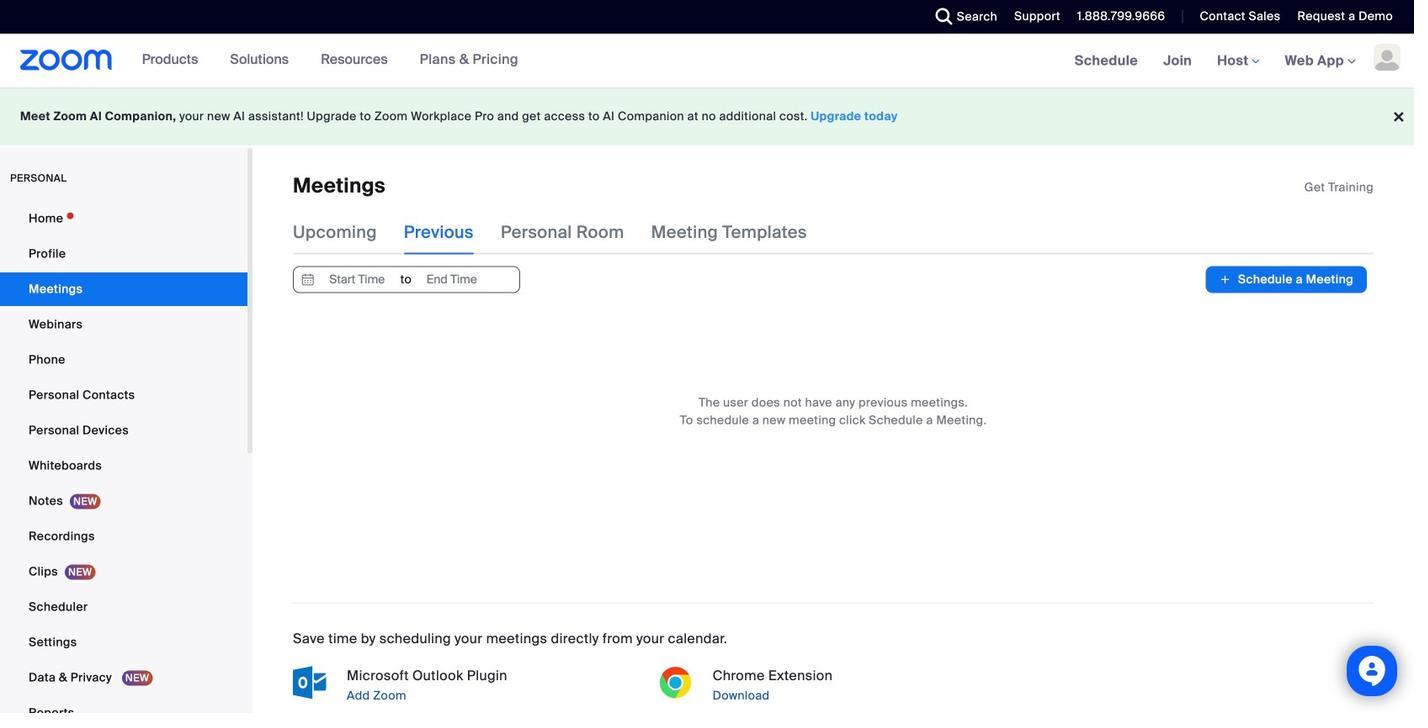 Task type: vqa. For each thing, say whether or not it's contained in the screenshot.
REQUEST A DEMO link
no



Task type: describe. For each thing, give the bounding box(es) containing it.
Date Range Picker End field
[[413, 267, 491, 292]]

Date Range Picker Start field
[[318, 267, 396, 292]]

add image
[[1219, 271, 1231, 288]]

personal menu menu
[[0, 202, 247, 714]]

date image
[[298, 267, 318, 292]]



Task type: locate. For each thing, give the bounding box(es) containing it.
tabs of meeting tab list
[[293, 211, 834, 255]]

banner
[[0, 34, 1414, 89]]

product information navigation
[[129, 34, 531, 88]]

application
[[1304, 179, 1374, 196]]

meetings navigation
[[1062, 34, 1414, 89]]

zoom logo image
[[20, 50, 112, 71]]

footer
[[0, 88, 1414, 146]]

profile picture image
[[1374, 44, 1401, 71]]



